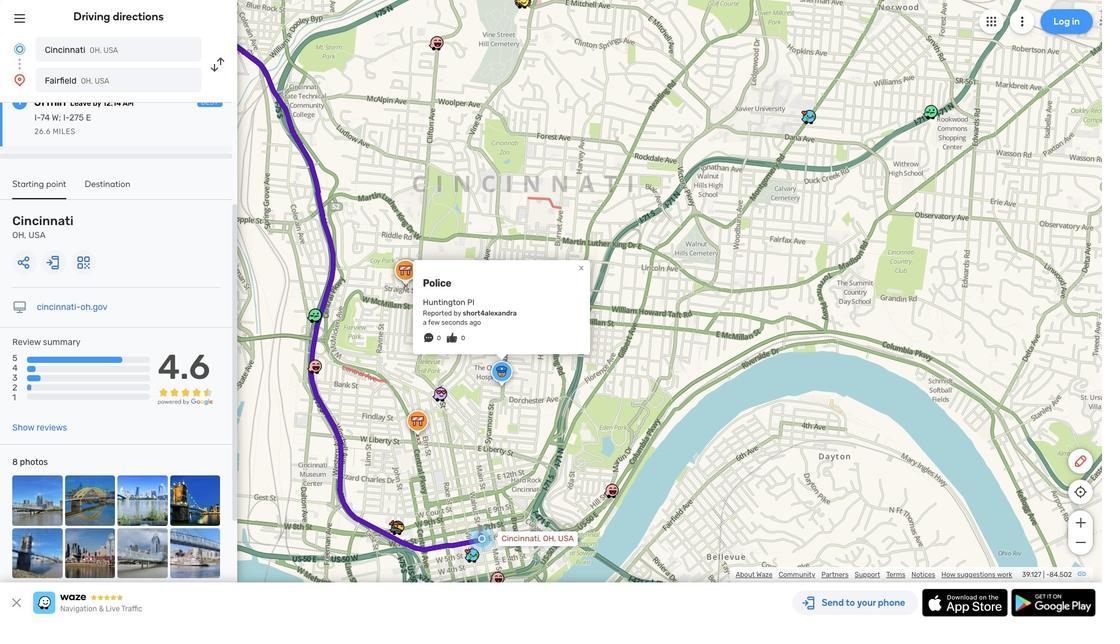 Task type: locate. For each thing, give the bounding box(es) containing it.
1 horizontal spatial i-
[[63, 113, 69, 123]]

usa down driving directions
[[104, 46, 118, 55]]

275
[[69, 113, 84, 123]]

navigation & live traffic
[[60, 605, 142, 613]]

about waze link
[[736, 571, 773, 579]]

by left 12:14
[[93, 99, 101, 108]]

cincinnati oh, usa
[[45, 45, 118, 55], [12, 213, 74, 240]]

terms link
[[887, 571, 906, 579]]

show
[[12, 423, 34, 433]]

26.6
[[34, 127, 51, 136]]

0 horizontal spatial by
[[93, 99, 101, 108]]

usa right cincinnati, on the left of page
[[558, 534, 574, 543]]

cincinnati
[[45, 45, 85, 55], [12, 213, 74, 228]]

seconds
[[442, 319, 468, 327]]

navigation
[[60, 605, 97, 613]]

cincinnati down starting point button
[[12, 213, 74, 228]]

by inside 31 min leave by 12:14 am
[[93, 99, 101, 108]]

0 horizontal spatial i-
[[34, 113, 40, 123]]

about waze community partners support terms notices how suggestions work
[[736, 571, 1013, 579]]

i- up 26.6
[[34, 113, 40, 123]]

support
[[855, 571, 881, 579]]

8 photos
[[12, 457, 48, 468]]

cincinnati, oh, usa
[[502, 534, 574, 543]]

1 inside the 5 4 3 2 1
[[12, 393, 16, 403]]

image 1 of cincinnati, cincinnati image
[[12, 476, 62, 526]]

31
[[34, 95, 45, 109]]

image 8 of cincinnati, cincinnati image
[[170, 528, 220, 578]]

74
[[40, 113, 50, 123]]

1 vertical spatial by
[[454, 309, 461, 317]]

link image
[[1078, 569, 1087, 579]]

5 4 3 2 1
[[12, 353, 18, 403]]

1
[[18, 97, 21, 107], [12, 393, 16, 403]]

live
[[106, 605, 120, 613]]

cincinnati,
[[502, 534, 541, 543]]

1 0 from the left
[[437, 335, 441, 342]]

zoom in image
[[1074, 515, 1089, 530]]

oh,
[[90, 46, 102, 55], [81, 77, 93, 85], [12, 230, 26, 240], [543, 534, 556, 543]]

1 horizontal spatial 1
[[18, 97, 21, 107]]

0 vertical spatial by
[[93, 99, 101, 108]]

i- right the "w;"
[[63, 113, 69, 123]]

usa
[[104, 46, 118, 55], [95, 77, 109, 85], [28, 230, 46, 240], [558, 534, 574, 543]]

by for min
[[93, 99, 101, 108]]

directions
[[113, 10, 164, 23]]

partners link
[[822, 571, 849, 579]]

community
[[779, 571, 816, 579]]

miles
[[53, 127, 75, 136]]

0 horizontal spatial 1
[[12, 393, 16, 403]]

oh, down driving in the top left of the page
[[90, 46, 102, 55]]

fairfield oh, usa
[[45, 76, 109, 86]]

by
[[93, 99, 101, 108], [454, 309, 461, 317]]

31 min leave by 12:14 am
[[34, 95, 134, 109]]

community link
[[779, 571, 816, 579]]

image 5 of cincinnati, cincinnati image
[[12, 528, 62, 578]]

by up seconds
[[454, 309, 461, 317]]

show reviews
[[12, 423, 67, 433]]

usa up 12:14
[[95, 77, 109, 85]]

leave
[[70, 99, 91, 108]]

oh, up 31 min leave by 12:14 am
[[81, 77, 93, 85]]

4
[[12, 363, 18, 373]]

cincinnati-
[[37, 302, 81, 312]]

reported
[[423, 309, 452, 317]]

cincinnati oh, usa down starting point button
[[12, 213, 74, 240]]

1 horizontal spatial by
[[454, 309, 461, 317]]

short4alexandra
[[463, 309, 517, 317]]

i-
[[34, 113, 40, 123], [63, 113, 69, 123]]

0 horizontal spatial 0
[[437, 335, 441, 342]]

oh, down starting point button
[[12, 230, 26, 240]]

1 down 3
[[12, 393, 16, 403]]

by inside huntington pl reported by short4alexandra a few seconds ago
[[454, 309, 461, 317]]

0 vertical spatial 1
[[18, 97, 21, 107]]

summary
[[43, 337, 81, 348]]

1 vertical spatial 1
[[12, 393, 16, 403]]

1 left 31
[[18, 97, 21, 107]]

cincinnati up fairfield
[[45, 45, 85, 55]]

suggestions
[[958, 571, 996, 579]]

work
[[998, 571, 1013, 579]]

1 horizontal spatial 0
[[462, 335, 465, 342]]

fairfield
[[45, 76, 77, 86]]

0 down "few"
[[437, 335, 441, 342]]

driving directions
[[74, 10, 164, 23]]

1 i- from the left
[[34, 113, 40, 123]]

partners
[[822, 571, 849, 579]]

cincinnati oh, usa up fairfield oh, usa
[[45, 45, 118, 55]]

review summary
[[12, 337, 81, 348]]

am
[[123, 99, 134, 108]]

0
[[437, 335, 441, 342], [462, 335, 465, 342]]

i-74 w; i-275 e 26.6 miles
[[34, 113, 91, 136]]

12:14
[[103, 99, 121, 108]]

starting point
[[12, 179, 66, 189]]

destination
[[85, 179, 131, 189]]

w;
[[52, 113, 61, 123]]

starting point button
[[12, 179, 66, 199]]

about
[[736, 571, 755, 579]]

0 down seconds
[[462, 335, 465, 342]]

39.127 | -84.502
[[1023, 571, 1073, 579]]



Task type: describe. For each thing, give the bounding box(es) containing it.
cincinnati-oh.gov
[[37, 302, 108, 312]]

|
[[1044, 571, 1045, 579]]

2 i- from the left
[[63, 113, 69, 123]]

e
[[86, 113, 91, 123]]

computer image
[[12, 300, 27, 315]]

terms
[[887, 571, 906, 579]]

point
[[46, 179, 66, 189]]

police
[[423, 277, 452, 289]]

location image
[[12, 73, 27, 87]]

pl
[[468, 298, 475, 307]]

huntington
[[423, 298, 466, 307]]

notices link
[[912, 571, 936, 579]]

2
[[12, 383, 17, 393]]

how
[[942, 571, 956, 579]]

4.6
[[158, 347, 210, 388]]

pencil image
[[1074, 454, 1089, 469]]

84.502
[[1050, 571, 1073, 579]]

image 6 of cincinnati, cincinnati image
[[65, 528, 115, 578]]

1 vertical spatial cincinnati
[[12, 213, 74, 228]]

39.127
[[1023, 571, 1042, 579]]

traffic
[[121, 605, 142, 613]]

oh, right cincinnati, on the left of page
[[543, 534, 556, 543]]

0 vertical spatial cincinnati oh, usa
[[45, 45, 118, 55]]

×
[[579, 262, 585, 274]]

a
[[423, 319, 427, 327]]

cincinnati-oh.gov link
[[37, 302, 108, 312]]

current location image
[[12, 42, 27, 57]]

&
[[99, 605, 104, 613]]

image 7 of cincinnati, cincinnati image
[[117, 528, 168, 578]]

× link
[[576, 262, 587, 274]]

notices
[[912, 571, 936, 579]]

waze
[[757, 571, 773, 579]]

best
[[201, 99, 219, 106]]

5
[[12, 353, 17, 364]]

photos
[[20, 457, 48, 468]]

by for pl
[[454, 309, 461, 317]]

oh, inside fairfield oh, usa
[[81, 77, 93, 85]]

image 2 of cincinnati, cincinnati image
[[65, 476, 115, 526]]

8
[[12, 457, 18, 468]]

x image
[[9, 595, 24, 610]]

-
[[1047, 571, 1050, 579]]

reviews
[[37, 423, 67, 433]]

huntington pl reported by short4alexandra a few seconds ago
[[423, 298, 517, 327]]

destination button
[[85, 179, 131, 198]]

image 3 of cincinnati, cincinnati image
[[117, 476, 168, 526]]

how suggestions work link
[[942, 571, 1013, 579]]

zoom out image
[[1074, 535, 1089, 550]]

few
[[428, 319, 440, 327]]

review
[[12, 337, 41, 348]]

driving
[[74, 10, 110, 23]]

support link
[[855, 571, 881, 579]]

min
[[47, 95, 66, 109]]

image 4 of cincinnati, cincinnati image
[[170, 476, 220, 526]]

oh.gov
[[81, 302, 108, 312]]

usa down starting point button
[[28, 230, 46, 240]]

ago
[[470, 319, 481, 327]]

0 vertical spatial cincinnati
[[45, 45, 85, 55]]

3
[[12, 373, 17, 383]]

usa inside fairfield oh, usa
[[95, 77, 109, 85]]

starting
[[12, 179, 44, 189]]

2 0 from the left
[[462, 335, 465, 342]]

1 vertical spatial cincinnati oh, usa
[[12, 213, 74, 240]]



Task type: vqa. For each thing, say whether or not it's contained in the screenshot.
OH, inside the Fairfield OH, USA
yes



